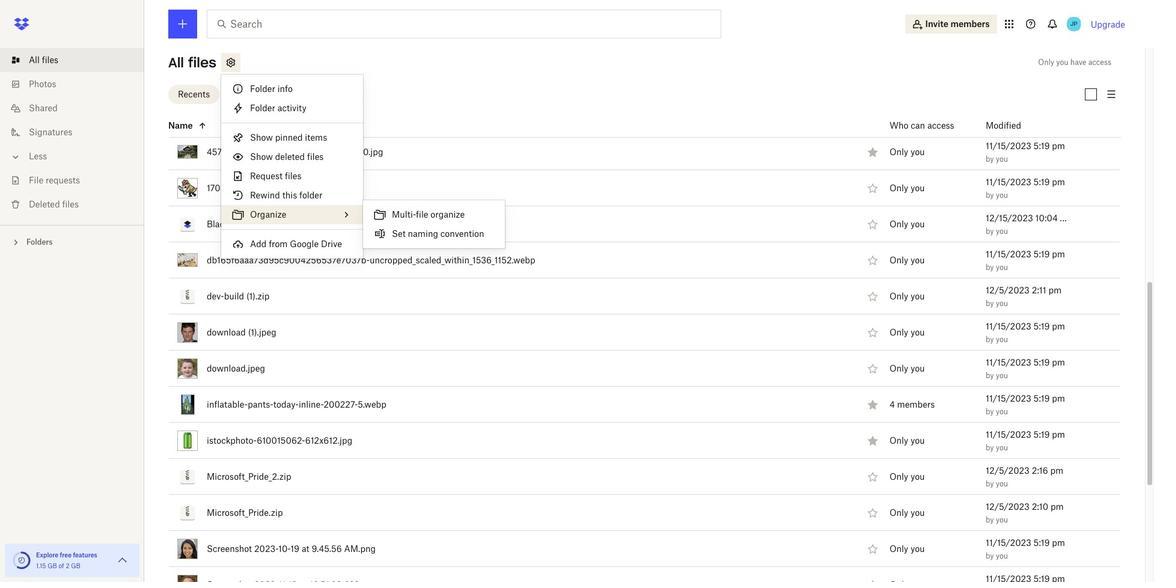 Task type: locate. For each thing, give the bounding box(es) containing it.
0 vertical spatial folder
[[250, 84, 275, 94]]

uncropped_scaled_within_1536_1152.webp inside "element"
[[370, 255, 535, 265]]

paper
[[227, 38, 250, 48]]

1 vertical spatial add to starred image
[[866, 325, 880, 339]]

3 add to starred image from the top
[[866, 289, 880, 303]]

1 11/15/2023 from the top
[[986, 140, 1032, 151]]

add to starred image inside name download.jpeg, modified 11/15/2023 5:19 pm, element
[[866, 361, 880, 376]]

by inside 12/15/2023 10:04 am by you
[[986, 226, 994, 235]]

11 by from the top
[[986, 479, 994, 488]]

1 horizontal spatial gb
[[71, 562, 80, 569]]

screenshot
[[207, 543, 252, 554]]

files down show deleted files menu item
[[285, 171, 302, 181]]

☑️
[[207, 74, 218, 85]]

uncropped_scaled_within_1536_1152.webp
[[372, 110, 538, 121], [370, 255, 535, 265]]

by for black panther.paper
[[986, 226, 994, 235]]

6 only you button from the top
[[890, 290, 925, 303]]

1 vertical spatial folder
[[250, 103, 275, 113]]

show inside 'menu item'
[[250, 132, 273, 143]]

/screenshot 2023-11-13 at 10.51.08 am.png image
[[177, 575, 198, 582]]

2 vertical spatial 12/5/2023
[[986, 501, 1030, 511]]

2 vertical spatial add to starred image
[[866, 505, 880, 520]]

only you
[[890, 147, 925, 157], [890, 183, 925, 193], [890, 219, 925, 229], [890, 255, 925, 265], [890, 291, 925, 301], [890, 327, 925, 337], [890, 363, 925, 374], [890, 435, 925, 446], [890, 472, 925, 482], [890, 508, 925, 518], [890, 544, 925, 554]]

recents
[[178, 89, 210, 99]]

by inside name istockphoto-610015062-612x612.jpg, modified 11/15/2023 5:19 pm, element
[[986, 443, 994, 452]]

_
[[207, 38, 210, 48]]

by for db165f6aaa73d95c9004256537e7037b-uncropped_scaled_within_1536_1152.webp
[[986, 262, 994, 272]]

6 by from the top
[[986, 299, 994, 308]]

name screenshot 2023-11-13 at 10.51.08 am.png, modified 11/15/2023 5:19 pm, element
[[168, 567, 1121, 582]]

only for 4570_university_ave____pierre_galant_1.0.jpg
[[890, 147, 909, 157]]

12/5/2023 inside the 12/5/2023 2:11 pm by you
[[986, 285, 1030, 295]]

add to starred image inside name black panther.paper, modified 12/15/2023 10:04 am, element
[[866, 217, 880, 231]]

only you button inside name download.jpeg, modified 11/15/2023 5:19 pm, element
[[890, 362, 925, 375]]

1 12/5/2023 from the top
[[986, 285, 1030, 295]]

11/15/2023 5:19 pm by you inside name download (1).jpeg, modified 11/15/2023 5:19 pm, element
[[986, 321, 1066, 344]]

only inside name download (1).jpeg, modified 11/15/2023 5:19 pm, element
[[890, 327, 909, 337]]

organize
[[250, 209, 287, 219]]

google
[[290, 239, 319, 249]]

pm for screenshot 2023-10-19 at 9.45.56 am.png
[[1052, 537, 1066, 548]]

files
[[188, 54, 216, 71], [42, 55, 58, 65], [307, 152, 324, 162], [285, 171, 302, 181], [62, 199, 79, 209]]

add to starred image inside name microsoft_pride.zip, modified 12/5/2023 2:10 pm, element
[[866, 505, 880, 520]]

4 add to starred image from the top
[[866, 361, 880, 376]]

11/15/2023 for 1703238.jpg
[[986, 177, 1032, 187]]

1 vertical spatial remove from starred image
[[866, 433, 880, 448]]

name microsoft_pride_2.zip, modified 12/5/2023 2:16 pm, element
[[168, 459, 1121, 495]]

gb left of
[[48, 562, 57, 569]]

download (1).jpeg
[[207, 327, 276, 337]]

1 11/15/2023 5:19 pm by you from the top
[[986, 140, 1066, 163]]

only inside name 4570_university_ave____pierre_galant_1.0.jpg, modified 11/15/2023 5:19 pm, element
[[890, 147, 909, 157]]

show pinned items
[[250, 132, 327, 143]]

12/5/2023 inside 12/5/2023 2:10 pm by you
[[986, 501, 1030, 511]]

1 only you from the top
[[890, 147, 925, 157]]

1 folder from the top
[[250, 84, 275, 94]]

11/15/2023 5:19 pm by you for db165f6aaa73d95c9004256537e7037b-uncropped_scaled_within_1536_1152.webp
[[986, 249, 1066, 272]]

11/15/2023 inside "element"
[[986, 249, 1032, 259]]

add to starred image
[[866, 253, 880, 267], [866, 325, 880, 339], [866, 505, 880, 520]]

1 gb from the left
[[48, 562, 57, 569]]

requests
[[46, 175, 80, 185]]

2 gb from the left
[[71, 562, 80, 569]]

11/15/2023 5:19 pm by you inside 'name screenshot 2023-10-19 at 9.45.56 am.png, modified 11/15/2023 5:19 pm,' element
[[986, 537, 1066, 560]]

5 only you from the top
[[890, 291, 925, 301]]

5:19 for screenshot 2023-10-19 at 9.45.56 am.png
[[1034, 537, 1050, 548]]

show up the request
[[250, 152, 273, 162]]

0 vertical spatial access
[[1089, 58, 1112, 67]]

by for download.jpeg
[[986, 371, 994, 380]]

add to starred image inside 'name microsoft_pride_2.zip, modified 12/5/2023 2:16 pm,' element
[[866, 469, 880, 484]]

612x612.jpg
[[305, 435, 352, 445]]

8 only you button from the top
[[890, 362, 925, 375]]

4 only you from the top
[[890, 255, 925, 265]]

uncropped_scaled_within_1536_1152.webp inside 'link'
[[372, 110, 538, 121]]

only you button inside name 52f9044b7e2655d26eb85c0b2abdc392-uncropped_scaled_within_1536_1152.webp, modified 11/15/2023 5:19 pm, element
[[890, 110, 925, 123]]

only for 1703238.jpg
[[890, 183, 909, 193]]

10 only you from the top
[[890, 508, 925, 518]]

only inside name black panther.paper, modified 12/15/2023 10:04 am, element
[[890, 219, 909, 229]]

11/15/2023 5:19 pm by you for inflatable-pants-today-inline-200227-5.webp
[[986, 393, 1066, 416]]

folder info menu item
[[221, 79, 363, 99]]

7 5:19 from the top
[[1034, 429, 1050, 439]]

dropbox image
[[10, 12, 34, 36]]

only you inside name db165f6aaa73d95c9004256537e7037b-uncropped_scaled_within_1536_1152.webp, modified 11/15/2023 5:19 pm, "element"
[[890, 255, 925, 265]]

11 only you from the top
[[890, 544, 925, 554]]

5 only you button from the top
[[890, 254, 925, 267]]

pm for 1703238.jpg
[[1052, 177, 1066, 187]]

11/15/2023 5:19 pm by you
[[986, 140, 1066, 163], [986, 177, 1066, 199], [986, 249, 1066, 272], [986, 321, 1066, 344], [986, 357, 1066, 380], [986, 393, 1066, 416], [986, 429, 1066, 452], [986, 537, 1066, 560]]

pm inside 12/5/2023 2:10 pm by you
[[1051, 501, 1064, 511]]

/download.jpeg image
[[177, 358, 198, 379]]

4
[[890, 399, 895, 410]]

show deleted files menu item
[[221, 147, 363, 167]]

3 11/15/2023 5:19 pm by you from the top
[[986, 249, 1066, 272]]

5 by from the top
[[986, 262, 994, 272]]

4 only you button from the top
[[890, 218, 925, 231]]

folder
[[250, 84, 275, 94], [250, 103, 275, 113]]

pm
[[1052, 140, 1066, 151], [1052, 177, 1066, 187], [1052, 249, 1066, 259], [1049, 285, 1062, 295], [1052, 321, 1066, 331], [1052, 357, 1066, 367], [1052, 393, 1066, 403], [1052, 429, 1066, 439], [1051, 465, 1064, 475], [1051, 501, 1064, 511], [1052, 537, 1066, 548]]

10 only you button from the top
[[890, 470, 925, 484]]

3 by from the top
[[986, 190, 994, 199]]

1 vertical spatial 12/5/2023
[[986, 465, 1030, 475]]

only you button inside name db165f6aaa73d95c9004256537e7037b-uncropped_scaled_within_1536_1152.webp, modified 11/15/2023 5:19 pm, "element"
[[890, 254, 925, 267]]

by for download (1).jpeg
[[986, 335, 994, 344]]

all
[[168, 54, 184, 71], [29, 55, 40, 65]]

only inside 'name screenshot 2023-10-19 at 9.45.56 am.png, modified 11/15/2023 5:19 pm,' element
[[890, 544, 909, 554]]

only you button inside name 1703238.jpg, modified 11/15/2023 5:19 pm, element
[[890, 182, 925, 195]]

files down file requests link
[[62, 199, 79, 209]]

1 show from the top
[[250, 132, 273, 143]]

photos link
[[10, 72, 144, 96]]

5:19 for inflatable-pants-today-inline-200227-5.webp
[[1034, 393, 1050, 403]]

8 11/15/2023 from the top
[[986, 537, 1032, 548]]

db165f6aaa73d95c9004256537e7037b-
[[207, 255, 370, 265]]

all files inside list item
[[29, 55, 58, 65]]

istockphoto-610015062-612x612.jpg
[[207, 435, 352, 445]]

set naming convention menu item
[[363, 224, 505, 244]]

folder for folder activity
[[250, 103, 275, 113]]

add to starred image
[[866, 181, 880, 195], [866, 217, 880, 231], [866, 289, 880, 303], [866, 361, 880, 376], [866, 469, 880, 484], [866, 542, 880, 556], [866, 578, 880, 582]]

/download (1).jpeg image
[[177, 322, 198, 342]]

only you inside name istockphoto-610015062-612x612.jpg, modified 11/15/2023 5:19 pm, element
[[890, 435, 925, 446]]

1.15
[[36, 562, 46, 569]]

from
[[269, 239, 288, 249]]

shared link
[[10, 96, 144, 120]]

4 11/15/2023 5:19 pm by you from the top
[[986, 321, 1066, 344]]

5:19 for 4570_university_ave____pierre_galant_1.0.jpg
[[1034, 140, 1050, 151]]

only you inside name 1703238.jpg, modified 11/15/2023 5:19 pm, element
[[890, 183, 925, 193]]

all files down _
[[168, 54, 216, 71]]

7 11/15/2023 from the top
[[986, 429, 1032, 439]]

pinned
[[275, 132, 303, 143]]

by inside name 1703238.jpg, modified 11/15/2023 5:19 pm, element
[[986, 190, 994, 199]]

4 by from the top
[[986, 226, 994, 235]]

by inside name 4570_university_ave____pierre_galant_1.0.jpg, modified 11/15/2023 5:19 pm, element
[[986, 154, 994, 163]]

by inside name download.jpeg, modified 11/15/2023 5:19 pm, element
[[986, 371, 994, 380]]

0 horizontal spatial access
[[928, 120, 955, 130]]

by for 4570_university_ave____pierre_galant_1.0.jpg
[[986, 154, 994, 163]]

files down items
[[307, 152, 324, 162]]

by inside name inflatable-pants-today-inline-200227-5.webp, modified 11/15/2023 5:19 pm, element
[[986, 407, 994, 416]]

by inside name db165f6aaa73d95c9004256537e7037b-uncropped_scaled_within_1536_1152.webp, modified 11/15/2023 5:19 pm, "element"
[[986, 262, 994, 272]]

name inflatable-pants-today-inline-200227-5.webp, modified 11/15/2023 5:19 pm, element
[[168, 387, 1121, 423]]

only you inside name microsoft_pride.zip, modified 12/5/2023 2:10 pm, element
[[890, 508, 925, 518]]

11/15/2023 5:19 pm by you inside name istockphoto-610015062-612x612.jpg, modified 11/15/2023 5:19 pm, element
[[986, 429, 1066, 452]]

1 5:19 from the top
[[1034, 140, 1050, 151]]

5 add to starred image from the top
[[866, 469, 880, 484]]

0 vertical spatial 12/5/2023
[[986, 285, 1030, 295]]

only inside name istockphoto-610015062-612x612.jpg, modified 11/15/2023 5:19 pm, element
[[890, 435, 909, 446]]

files for 'deleted files' link
[[62, 199, 79, 209]]

files up "☑️" on the left top
[[188, 54, 216, 71]]

11/15/2023 for istockphoto-610015062-612x612.jpg
[[986, 429, 1032, 439]]

only you button inside name black panther.paper, modified 12/15/2023 10:04 am, element
[[890, 218, 925, 231]]

6 add to starred image from the top
[[866, 542, 880, 556]]

6 only you from the top
[[890, 327, 925, 337]]

all inside list item
[[29, 55, 40, 65]]

only inside name 1703238.jpg, modified 11/15/2023 5:19 pm, element
[[890, 183, 909, 193]]

9 only you from the top
[[890, 472, 925, 482]]

3 5:19 from the top
[[1034, 249, 1050, 259]]

12/5/2023 left 2:16
[[986, 465, 1030, 475]]

11/15/2023 5:19 pm by you inside name 4570_university_ave____pierre_galant_1.0.jpg, modified 11/15/2023 5:19 pm, element
[[986, 140, 1066, 163]]

12/5/2023 inside 12/5/2023 2:16 pm by you
[[986, 465, 1030, 475]]

8 only you from the top
[[890, 435, 925, 446]]

4 members button
[[890, 398, 935, 411]]

set naming convention
[[392, 228, 484, 239]]

drive
[[321, 239, 342, 249]]

only you button for db165f6aaa73d95c9004256537e7037b-uncropped_scaled_within_1536_1152.webp
[[890, 254, 925, 267]]

all up photos
[[29, 55, 40, 65]]

organize
[[431, 209, 465, 219]]

by inside name download (1).jpeg, modified 11/15/2023 5:19 pm, element
[[986, 335, 994, 344]]

☑️ james's to-dos.paper
[[207, 74, 303, 85]]

12/5/2023
[[986, 285, 1030, 295], [986, 465, 1030, 475], [986, 501, 1030, 511]]

add to starred image inside name db165f6aaa73d95c9004256537e7037b-uncropped_scaled_within_1536_1152.webp, modified 11/15/2023 5:19 pm, "element"
[[866, 253, 880, 267]]

name download (1).jpeg, modified 11/15/2023 5:19 pm, element
[[168, 315, 1121, 351]]

only for db165f6aaa73d95c9004256537e7037b-uncropped_scaled_within_1536_1152.webp
[[890, 255, 909, 265]]

only for microsoft_pride.zip
[[890, 508, 909, 518]]

activity
[[278, 103, 306, 113]]

request files menu item
[[221, 167, 363, 186]]

microsoft_pride.zip link
[[207, 505, 283, 520]]

7 only you from the top
[[890, 363, 925, 374]]

dev-
[[207, 291, 224, 301]]

doc.paper
[[252, 38, 292, 48]]

name 52f9044b7e2655d26eb85c0b2abdc392-uncropped_scaled_within_1536_1152.webp, modified 11/15/2023 5:19 pm, element
[[168, 98, 1121, 134]]

remove from starred image inside name istockphoto-610015062-612x612.jpg, modified 11/15/2023 5:19 pm, element
[[866, 433, 880, 448]]

9 by from the top
[[986, 407, 994, 416]]

quota usage element
[[12, 551, 31, 570]]

black panther.paper link
[[207, 217, 287, 231]]

add to starred image for screenshot 2023-10-19 at 9.45.56 am.png
[[866, 542, 880, 556]]

only you button inside 'name microsoft_pride_2.zip, modified 12/5/2023 2:16 pm,' element
[[890, 470, 925, 484]]

all up recents
[[168, 54, 184, 71]]

2 12/5/2023 from the top
[[986, 465, 1030, 475]]

/1703238.jpg image
[[177, 178, 198, 198]]

you inside 12/15/2023 10:04 am by you
[[996, 226, 1008, 235]]

5 11/15/2023 from the top
[[986, 357, 1032, 367]]

5 11/15/2023 5:19 pm by you from the top
[[986, 357, 1066, 380]]

0 horizontal spatial gb
[[48, 562, 57, 569]]

3 only you button from the top
[[890, 182, 925, 195]]

0 horizontal spatial all files
[[29, 55, 58, 65]]

4 5:19 from the top
[[1034, 321, 1050, 331]]

2 add to starred image from the top
[[866, 325, 880, 339]]

multi-
[[392, 209, 416, 219]]

by inside 12/5/2023 2:10 pm by you
[[986, 515, 994, 524]]

only you button for download.jpeg
[[890, 362, 925, 375]]

12/5/2023 for 12/5/2023 2:11 pm
[[986, 285, 1030, 295]]

only you inside name dev-build (1).zip, modified 12/5/2023 2:11 pm, element
[[890, 291, 925, 301]]

only inside name db165f6aaa73d95c9004256537e7037b-uncropped_scaled_within_1536_1152.webp, modified 11/15/2023 5:19 pm, "element"
[[890, 255, 909, 265]]

only you button for 4570_university_ave____pierre_galant_1.0.jpg
[[890, 146, 925, 159]]

files up photos
[[42, 55, 58, 65]]

200227-
[[324, 399, 358, 409]]

of
[[59, 562, 64, 569]]

only you for download.jpeg
[[890, 363, 925, 374]]

rewind
[[250, 190, 280, 200]]

all files up photos
[[29, 55, 58, 65]]

2 11/15/2023 5:19 pm by you from the top
[[986, 177, 1066, 199]]

folder for folder info
[[250, 84, 275, 94]]

at
[[302, 543, 309, 554]]

show for show deleted files
[[250, 152, 273, 162]]

signatures link
[[10, 120, 144, 144]]

5:19 inside "element"
[[1034, 249, 1050, 259]]

10-
[[278, 543, 291, 554]]

2023-
[[254, 543, 278, 554]]

only inside name microsoft_pride.zip, modified 12/5/2023 2:10 pm, element
[[890, 508, 909, 518]]

8 by from the top
[[986, 371, 994, 380]]

2 add to starred image from the top
[[866, 217, 880, 231]]

11/15/2023 for inflatable-pants-today-inline-200227-5.webp
[[986, 393, 1032, 403]]

only you button inside name download (1).jpeg, modified 11/15/2023 5:19 pm, element
[[890, 326, 925, 339]]

only you button inside name microsoft_pride.zip, modified 12/5/2023 2:10 pm, element
[[890, 506, 925, 520]]

11/15/2023 5:19 pm by you inside name db165f6aaa73d95c9004256537e7037b-uncropped_scaled_within_1536_1152.webp, modified 11/15/2023 5:19 pm, "element"
[[986, 249, 1066, 272]]

you inside the 12/5/2023 2:11 pm by you
[[996, 299, 1008, 308]]

0 vertical spatial remove from starred image
[[866, 145, 880, 159]]

only you inside 'name screenshot 2023-10-19 at 9.45.56 am.png, modified 11/15/2023 5:19 pm,' element
[[890, 544, 925, 554]]

8 11/15/2023 5:19 pm by you from the top
[[986, 537, 1066, 560]]

explore
[[36, 551, 58, 559]]

0 horizontal spatial all
[[29, 55, 40, 65]]

pm inside the 12/5/2023 2:11 pm by you
[[1049, 285, 1062, 295]]

1 vertical spatial show
[[250, 152, 273, 162]]

11/15/2023 5:19 pm by you inside name inflatable-pants-today-inline-200227-5.webp, modified 11/15/2023 5:19 pm, element
[[986, 393, 1066, 416]]

items
[[305, 132, 327, 143]]

name 1703238.jpg, modified 11/15/2023 5:19 pm, element
[[168, 170, 1121, 206]]

by inside 'name screenshot 2023-10-19 at 9.45.56 am.png, modified 11/15/2023 5:19 pm,' element
[[986, 551, 994, 560]]

2 remove from starred image from the top
[[866, 433, 880, 448]]

7 by from the top
[[986, 335, 994, 344]]

my
[[212, 38, 225, 48]]

screenshot 2023-10-19 at 9.45.56 am.png
[[207, 543, 376, 554]]

pm for dev-build (1).zip
[[1049, 285, 1062, 295]]

11/15/2023 5:19 pm by you inside name 1703238.jpg, modified 11/15/2023 5:19 pm, element
[[986, 177, 1066, 199]]

show left pinned
[[250, 132, 273, 143]]

inflatable-pants-today-inline-200227-5.webp link
[[207, 397, 386, 412]]

only you button inside name istockphoto-610015062-612x612.jpg, modified 11/15/2023 5:19 pm, element
[[890, 434, 925, 447]]

name 4570_university_ave____pierre_galant_1.0.jpg, modified 11/15/2023 5:19 pm, element
[[168, 134, 1121, 170]]

only you inside name black panther.paper, modified 12/15/2023 10:04 am, element
[[890, 219, 925, 229]]

folder inside "menu item"
[[250, 84, 275, 94]]

pm for db165f6aaa73d95c9004256537e7037b-uncropped_scaled_within_1536_1152.webp
[[1052, 249, 1066, 259]]

2 by from the top
[[986, 154, 994, 163]]

show inside menu item
[[250, 152, 273, 162]]

610015062-
[[257, 435, 305, 445]]

add to starred image inside name dev-build (1).zip, modified 12/5/2023 2:11 pm, element
[[866, 289, 880, 303]]

3 12/5/2023 from the top
[[986, 501, 1030, 511]]

only you for microsoft_pride_2.zip
[[890, 472, 925, 482]]

you
[[1057, 58, 1069, 67], [911, 111, 925, 121], [996, 118, 1008, 127], [911, 147, 925, 157], [996, 154, 1008, 163], [911, 183, 925, 193], [996, 190, 1008, 199], [911, 219, 925, 229], [996, 226, 1008, 235], [911, 255, 925, 265], [996, 262, 1008, 272], [911, 291, 925, 301], [996, 299, 1008, 308], [911, 327, 925, 337], [996, 335, 1008, 344], [911, 363, 925, 374], [996, 371, 1008, 380], [996, 407, 1008, 416], [911, 435, 925, 446], [996, 443, 1008, 452], [911, 472, 925, 482], [996, 479, 1008, 488], [911, 508, 925, 518], [996, 515, 1008, 524], [911, 544, 925, 554], [996, 551, 1008, 560]]

remove from starred image
[[866, 145, 880, 159], [866, 433, 880, 448]]

you inside name inflatable-pants-today-inline-200227-5.webp, modified 11/15/2023 5:19 pm, element
[[996, 407, 1008, 416]]

name download.jpeg, modified 11/15/2023 5:19 pm, element
[[168, 351, 1121, 387]]

2 only you button from the top
[[890, 146, 925, 159]]

access right can
[[928, 120, 955, 130]]

remove from starred image for istockphoto-610015062-612x612.jpg
[[866, 433, 880, 448]]

name istockphoto-610015062-612x612.jpg, modified 11/15/2023 5:19 pm, element
[[168, 423, 1121, 459]]

8 5:19 from the top
[[1034, 537, 1050, 548]]

only you button inside name 4570_university_ave____pierre_galant_1.0.jpg, modified 11/15/2023 5:19 pm, element
[[890, 146, 925, 159]]

only you inside name download (1).jpeg, modified 11/15/2023 5:19 pm, element
[[890, 327, 925, 337]]

only inside 'name microsoft_pride_2.zip, modified 12/5/2023 2:16 pm,' element
[[890, 472, 909, 482]]

13 by from the top
[[986, 551, 994, 560]]

file requests link
[[10, 168, 144, 192]]

11 only you button from the top
[[890, 506, 925, 520]]

6 5:19 from the top
[[1034, 393, 1050, 403]]

/4570_university_ave____pierre_galant_1.0.jpg image
[[177, 145, 198, 159]]

file
[[416, 209, 428, 219]]

12/5/2023 left 2:10
[[986, 501, 1030, 511]]

gb right 2
[[71, 562, 80, 569]]

pants-
[[248, 399, 273, 409]]

inflatable-
[[207, 399, 248, 409]]

1 by from the top
[[986, 118, 994, 127]]

deleted files link
[[10, 192, 144, 216]]

6 11/15/2023 5:19 pm by you from the top
[[986, 393, 1066, 416]]

only you inside name download.jpeg, modified 11/15/2023 5:19 pm, element
[[890, 363, 925, 374]]

by for microsoft_pride_2.zip
[[986, 479, 994, 488]]

only you for black panther.paper
[[890, 219, 925, 229]]

uncropped_scaled_within_1536_1152.webp for 52f9044b7e2655d26eb85c0b2abdc392-
[[372, 110, 538, 121]]

pm for download (1).jpeg
[[1052, 321, 1066, 331]]

black panther.paper
[[207, 219, 287, 229]]

2 only you from the top
[[890, 183, 925, 193]]

1 add to starred image from the top
[[866, 253, 880, 267]]

uncropped_scaled_within_1536_1152.webp for db165f6aaa73d95c9004256537e7037b-
[[370, 255, 535, 265]]

2 folder from the top
[[250, 103, 275, 113]]

6 11/15/2023 from the top
[[986, 393, 1032, 403]]

pm inside "element"
[[1052, 249, 1066, 259]]

microsoft_pride_2.zip
[[207, 471, 291, 481]]

1 only you button from the top
[[890, 110, 925, 123]]

name microsoft_pride.zip, modified 12/5/2023 2:10 pm, element
[[168, 495, 1121, 531]]

1 horizontal spatial all files
[[168, 54, 216, 71]]

52f9044b7e2655d26eb85c0b2abdc392-
[[207, 110, 372, 121]]

folder
[[299, 190, 323, 200]]

you inside 12/5/2023 2:16 pm by you
[[996, 479, 1008, 488]]

12/5/2023 left 2:11
[[986, 285, 1030, 295]]

1 add to starred image from the top
[[866, 181, 880, 195]]

only inside name dev-build (1).zip, modified 12/5/2023 2:11 pm, element
[[890, 291, 909, 301]]

1 horizontal spatial access
[[1089, 58, 1112, 67]]

1 vertical spatial uncropped_scaled_within_1536_1152.webp
[[370, 255, 535, 265]]

3 add to starred image from the top
[[866, 505, 880, 520]]

only you button inside 'name screenshot 2023-10-19 at 9.45.56 am.png, modified 11/15/2023 5:19 pm,' element
[[890, 542, 925, 556]]

9 only you button from the top
[[890, 434, 925, 447]]

rewind this folder
[[250, 190, 323, 200]]

1 vertical spatial access
[[928, 120, 955, 130]]

pm inside 12/5/2023 2:16 pm by you
[[1051, 465, 1064, 475]]

only you for 1703238.jpg
[[890, 183, 925, 193]]

only you button for dev-build (1).zip
[[890, 290, 925, 303]]

istockphoto-
[[207, 435, 257, 445]]

pm for inflatable-pants-today-inline-200227-5.webp
[[1052, 393, 1066, 403]]

dev-build (1).zip link
[[207, 289, 270, 303]]

7 add to starred image from the top
[[866, 578, 880, 582]]

files inside list item
[[42, 55, 58, 65]]

2 5:19 from the top
[[1034, 177, 1050, 187]]

only you button inside name dev-build (1).zip, modified 12/5/2023 2:11 pm, element
[[890, 290, 925, 303]]

name db165f6aaa73d95c9004256537e7037b-uncropped_scaled_within_1536_1152.webp, modified 11/15/2023 5:19 pm, element
[[168, 242, 1121, 278]]

12 only you button from the top
[[890, 542, 925, 556]]

add to starred image inside 'name screenshot 2023-10-19 at 9.45.56 am.png, modified 11/15/2023 5:19 pm,' element
[[866, 542, 880, 556]]

7 11/15/2023 5:19 pm by you from the top
[[986, 429, 1066, 452]]

folder settings image
[[224, 55, 238, 70]]

access right have
[[1089, 58, 1112, 67]]

build
[[224, 291, 244, 301]]

12/5/2023 2:16 pm by you
[[986, 465, 1064, 488]]

3 only you from the top
[[890, 219, 925, 229]]

only inside only you by you
[[890, 111, 909, 121]]

by inside the 12/5/2023 2:11 pm by you
[[986, 299, 994, 308]]

only you inside name 4570_university_ave____pierre_galant_1.0.jpg, modified 11/15/2023 5:19 pm, element
[[890, 147, 925, 157]]

add to starred image inside name download (1).jpeg, modified 11/15/2023 5:19 pm, element
[[866, 325, 880, 339]]

2 11/15/2023 from the top
[[986, 177, 1032, 187]]

11/15/2023 5:19 pm by you for download (1).jpeg
[[986, 321, 1066, 344]]

list
[[0, 41, 144, 225]]

folder activity
[[250, 103, 306, 113]]

add to starred image for download.jpeg
[[866, 361, 880, 376]]

1 remove from starred image from the top
[[866, 145, 880, 159]]

add to starred image for 1703238.jpg
[[866, 181, 880, 195]]

by inside 12/5/2023 2:16 pm by you
[[986, 479, 994, 488]]

only you button
[[890, 110, 925, 123], [890, 146, 925, 159], [890, 182, 925, 195], [890, 218, 925, 231], [890, 254, 925, 267], [890, 290, 925, 303], [890, 326, 925, 339], [890, 362, 925, 375], [890, 434, 925, 447], [890, 470, 925, 484], [890, 506, 925, 520], [890, 542, 925, 556]]

you inside 12/5/2023 2:10 pm by you
[[996, 515, 1008, 524]]

folder inside menu item
[[250, 103, 275, 113]]

db165f6aaa73d95c9004256537e7037b-uncropped_scaled_within_1536_1152.webp link
[[207, 253, 535, 267]]

4 11/15/2023 from the top
[[986, 321, 1032, 331]]

folder info
[[250, 84, 293, 94]]

11/15/2023 for download (1).jpeg
[[986, 321, 1032, 331]]

only inside name download.jpeg, modified 11/15/2023 5:19 pm, element
[[890, 363, 909, 374]]

10 by from the top
[[986, 443, 994, 452]]

3 11/15/2023 from the top
[[986, 249, 1032, 259]]

name black panther.paper, modified 12/15/2023 10:04 am, element
[[168, 206, 1121, 242]]

by
[[986, 118, 994, 127], [986, 154, 994, 163], [986, 190, 994, 199], [986, 226, 994, 235], [986, 262, 994, 272], [986, 299, 994, 308], [986, 335, 994, 344], [986, 371, 994, 380], [986, 407, 994, 416], [986, 443, 994, 452], [986, 479, 994, 488], [986, 515, 994, 524], [986, 551, 994, 560]]

less image
[[10, 151, 22, 163]]

0 vertical spatial add to starred image
[[866, 253, 880, 267]]

0 vertical spatial show
[[250, 132, 273, 143]]

pm for microsoft_pride_2.zip
[[1051, 465, 1064, 475]]

12/15/2023 10:04 am by you
[[986, 213, 1073, 235]]

12 by from the top
[[986, 515, 994, 524]]

0 vertical spatial uncropped_scaled_within_1536_1152.webp
[[372, 110, 538, 121]]

5 5:19 from the top
[[1034, 357, 1050, 367]]

list containing all files
[[0, 41, 144, 225]]

7 only you button from the top
[[890, 326, 925, 339]]

download.jpeg
[[207, 363, 265, 373]]

add to starred image inside name 1703238.jpg, modified 11/15/2023 5:19 pm, element
[[866, 181, 880, 195]]

only you inside 'name microsoft_pride_2.zip, modified 12/5/2023 2:16 pm,' element
[[890, 472, 925, 482]]

11/15/2023 5:19 pm by you inside name download.jpeg, modified 11/15/2023 5:19 pm, element
[[986, 357, 1066, 380]]

2 show from the top
[[250, 152, 273, 162]]



Task type: vqa. For each thing, say whether or not it's contained in the screenshot.
'Search in folder "Dropbox"' text field on the top of the page
no



Task type: describe. For each thing, give the bounding box(es) containing it.
by inside only you by you
[[986, 118, 994, 127]]

dev-build (1).zip
[[207, 291, 270, 301]]

add
[[250, 239, 267, 249]]

1703238.jpg
[[207, 183, 256, 193]]

/52f9044b7e2655d26eb85c0b2abdc392 uncropped_scaled_within_1536_1152.webp image
[[177, 109, 198, 123]]

upgrade link
[[1091, 19, 1126, 29]]

pm for 4570_university_ave____pierre_galant_1.0.jpg
[[1052, 140, 1066, 151]]

james's
[[220, 74, 250, 85]]

only you for db165f6aaa73d95c9004256537e7037b-uncropped_scaled_within_1536_1152.webp
[[890, 255, 925, 265]]

by for istockphoto-610015062-612x612.jpg
[[986, 443, 994, 452]]

inflatable-pants-today-inline-200227-5.webp
[[207, 399, 386, 409]]

only for black panther.paper
[[890, 219, 909, 229]]

only you button for istockphoto-610015062-612x612.jpg
[[890, 434, 925, 447]]

file
[[29, 175, 43, 185]]

all files link
[[10, 48, 144, 72]]

11/15/2023 5:19 pm by you for download.jpeg
[[986, 357, 1066, 380]]

name button
[[168, 118, 860, 133]]

only you button for 1703238.jpg
[[890, 182, 925, 195]]

deleted
[[275, 152, 305, 162]]

add to starred image inside name screenshot 2023-11-13 at 10.51.08 am.png, modified 11/15/2023 5:19 pm, element
[[866, 578, 880, 582]]

/istockphoto 610015062 612x612.jpg image
[[177, 430, 198, 451]]

11/15/2023 for 4570_university_ave____pierre_galant_1.0.jpg
[[986, 140, 1032, 151]]

add to starred image for microsoft_pride_2.zip
[[866, 469, 880, 484]]

only for download (1).jpeg
[[890, 327, 909, 337]]

name _ my paper doc.paper, modified 12/13/2023 11:07 am, element
[[168, 26, 1121, 62]]

only you for istockphoto-610015062-612x612.jpg
[[890, 435, 925, 446]]

microsoft_pride_2.zip link
[[207, 469, 291, 484]]

by for 1703238.jpg
[[986, 190, 994, 199]]

remove from starred image
[[866, 397, 880, 412]]

by for screenshot 2023-10-19 at 9.45.56 am.png
[[986, 551, 994, 560]]

by for inflatable-pants-today-inline-200227-5.webp
[[986, 407, 994, 416]]

convention
[[441, 228, 484, 239]]

1703238.jpg link
[[207, 181, 256, 195]]

deleted
[[29, 199, 60, 209]]

2:11
[[1032, 285, 1047, 295]]

11/15/2023 5:19 pm by you for 1703238.jpg
[[986, 177, 1066, 199]]

remove from starred image for 4570_university_ave____pierre_galant_1.0.jpg
[[866, 145, 880, 159]]

_ my paper doc.paper link
[[207, 36, 292, 51]]

only you button for screenshot 2023-10-19 at 9.45.56 am.png
[[890, 542, 925, 556]]

folders button
[[0, 233, 144, 251]]

5:19 for 1703238.jpg
[[1034, 177, 1050, 187]]

microsoft_pride.zip
[[207, 507, 283, 517]]

(1).zip
[[247, 291, 270, 301]]

only you have access
[[1039, 58, 1112, 67]]

today-
[[273, 399, 299, 409]]

this
[[282, 190, 297, 200]]

only for screenshot 2023-10-19 at 9.45.56 am.png
[[890, 544, 909, 554]]

am.png
[[344, 543, 376, 554]]

add to starred image for uncropped_scaled_within_1536_1152.webp
[[866, 253, 880, 267]]

pm for microsoft_pride.zip
[[1051, 501, 1064, 511]]

request files
[[250, 171, 302, 181]]

by for microsoft_pride.zip
[[986, 515, 994, 524]]

11/15/2023 for screenshot 2023-10-19 at 9.45.56 am.png
[[986, 537, 1032, 548]]

add to starred image for dev-build (1).zip
[[866, 289, 880, 303]]

name dev-build (1).zip, modified 12/5/2023 2:11 pm, element
[[168, 278, 1121, 315]]

multi-file organize menu item
[[363, 205, 505, 224]]

/inflatable pants today inline 200227 5.webp image
[[181, 394, 195, 415]]

rewind this folder menu item
[[221, 186, 363, 205]]

5:19 for db165f6aaa73d95c9004256537e7037b-uncropped_scaled_within_1536_1152.webp
[[1034, 249, 1050, 259]]

only you button for microsoft_pride_2.zip
[[890, 470, 925, 484]]

only you for microsoft_pride.zip
[[890, 508, 925, 518]]

only you button for microsoft_pride.zip
[[890, 506, 925, 520]]

starred
[[234, 89, 264, 99]]

files for all files link
[[42, 55, 58, 65]]

starred button
[[224, 84, 274, 104]]

5:19 for download (1).jpeg
[[1034, 321, 1050, 331]]

only you button for download (1).jpeg
[[890, 326, 925, 339]]

modified
[[986, 120, 1022, 130]]

name
[[168, 120, 193, 130]]

download (1).jpeg link
[[207, 325, 276, 339]]

less
[[29, 151, 47, 161]]

(1).jpeg
[[248, 327, 276, 337]]

name ☑️ james's to-dos.paper, modified 12/15/2023 10:06 am, element
[[168, 62, 1121, 98]]

11/15/2023 for db165f6aaa73d95c9004256537e7037b-uncropped_scaled_within_1536_1152.webp
[[986, 249, 1032, 259]]

only you for download (1).jpeg
[[890, 327, 925, 337]]

10:04
[[1036, 213, 1058, 223]]

download
[[207, 327, 246, 337]]

who can access
[[890, 120, 955, 130]]

5:19 for download.jpeg
[[1034, 357, 1050, 367]]

dos.paper
[[264, 74, 303, 85]]

12/5/2023 2:11 pm by you
[[986, 285, 1062, 308]]

5.webp
[[358, 399, 386, 409]]

inline-
[[299, 399, 324, 409]]

52f9044b7e2655d26eb85c0b2abdc392-uncropped_scaled_within_1536_1152.webp link
[[207, 109, 538, 123]]

photos
[[29, 79, 56, 89]]

organize menu item
[[221, 205, 363, 224]]

istockphoto-610015062-612x612.jpg link
[[207, 433, 352, 448]]

shared
[[29, 103, 58, 113]]

only for microsoft_pride_2.zip
[[890, 472, 909, 482]]

only you for 4570_university_ave____pierre_galant_1.0.jpg
[[890, 147, 925, 157]]

11/15/2023 5:19 pm by you for 4570_university_ave____pierre_galant_1.0.jpg
[[986, 140, 1066, 163]]

add from google drive menu item
[[221, 235, 363, 254]]

11/15/2023 5:19 pm by you for istockphoto-610015062-612x612.jpg
[[986, 429, 1066, 452]]

show for show pinned items
[[250, 132, 273, 143]]

pm for istockphoto-610015062-612x612.jpg
[[1052, 429, 1066, 439]]

4570_university_ave____pierre_galant_1.0.jpg
[[207, 146, 383, 157]]

set
[[392, 228, 406, 239]]

pm for download.jpeg
[[1052, 357, 1066, 367]]

show pinned items menu item
[[221, 128, 363, 147]]

add to starred image for black panther.paper
[[866, 217, 880, 231]]

11/15/2023 for download.jpeg
[[986, 357, 1032, 367]]

all files list item
[[0, 48, 144, 72]]

name screenshot 2023-10-19 at 9.45.56 am.png, modified 11/15/2023 5:19 pm, element
[[168, 531, 1121, 567]]

9.45.56
[[312, 543, 342, 554]]

black
[[207, 219, 229, 229]]

only you by you
[[890, 111, 1008, 127]]

only you for screenshot 2023-10-19 at 9.45.56 am.png
[[890, 544, 925, 554]]

1 horizontal spatial all
[[168, 54, 184, 71]]

folder activity menu item
[[221, 99, 363, 118]]

/screenshot 2023-10-19 at 9.45.56 am.png image
[[177, 538, 198, 559]]

11/15/2023 5:19 pm by you for screenshot 2023-10-19 at 9.45.56 am.png
[[986, 537, 1066, 560]]

files for request files menu item
[[285, 171, 302, 181]]

screenshot 2023-10-19 at 9.45.56 am.png link
[[207, 542, 376, 556]]

only you button for black panther.paper
[[890, 218, 925, 231]]

/db165f6aaa73d95c9004256537e7037b uncropped_scaled_within_1536_1152.webp image
[[177, 253, 198, 267]]

52f9044b7e2655d26eb85c0b2abdc392-uncropped_scaled_within_1536_1152.webp
[[207, 110, 538, 121]]

19
[[291, 543, 299, 554]]

only for dev-build (1).zip
[[890, 291, 909, 301]]

only for download.jpeg
[[890, 363, 909, 374]]

show deleted files
[[250, 152, 324, 162]]

info
[[278, 84, 293, 94]]

upgrade
[[1091, 19, 1126, 29]]

5:19 for istockphoto-610015062-612x612.jpg
[[1034, 429, 1050, 439]]

2:10
[[1032, 501, 1049, 511]]

2:16
[[1032, 465, 1049, 475]]

12/5/2023 for 12/5/2023 2:10 pm
[[986, 501, 1030, 511]]

explore free features 1.15 gb of 2 gb
[[36, 551, 97, 569]]

members
[[897, 399, 935, 410]]

by for dev-build (1).zip
[[986, 299, 994, 308]]

folders
[[26, 238, 53, 247]]

only for istockphoto-610015062-612x612.jpg
[[890, 435, 909, 446]]

add to starred image for (1).jpeg
[[866, 325, 880, 339]]

recents button
[[168, 84, 220, 104]]

to-
[[253, 74, 264, 85]]

add from google drive
[[250, 239, 342, 249]]

free
[[60, 551, 72, 559]]

only you for dev-build (1).zip
[[890, 291, 925, 301]]

12/5/2023 for 12/5/2023 2:16 pm
[[986, 465, 1030, 475]]



